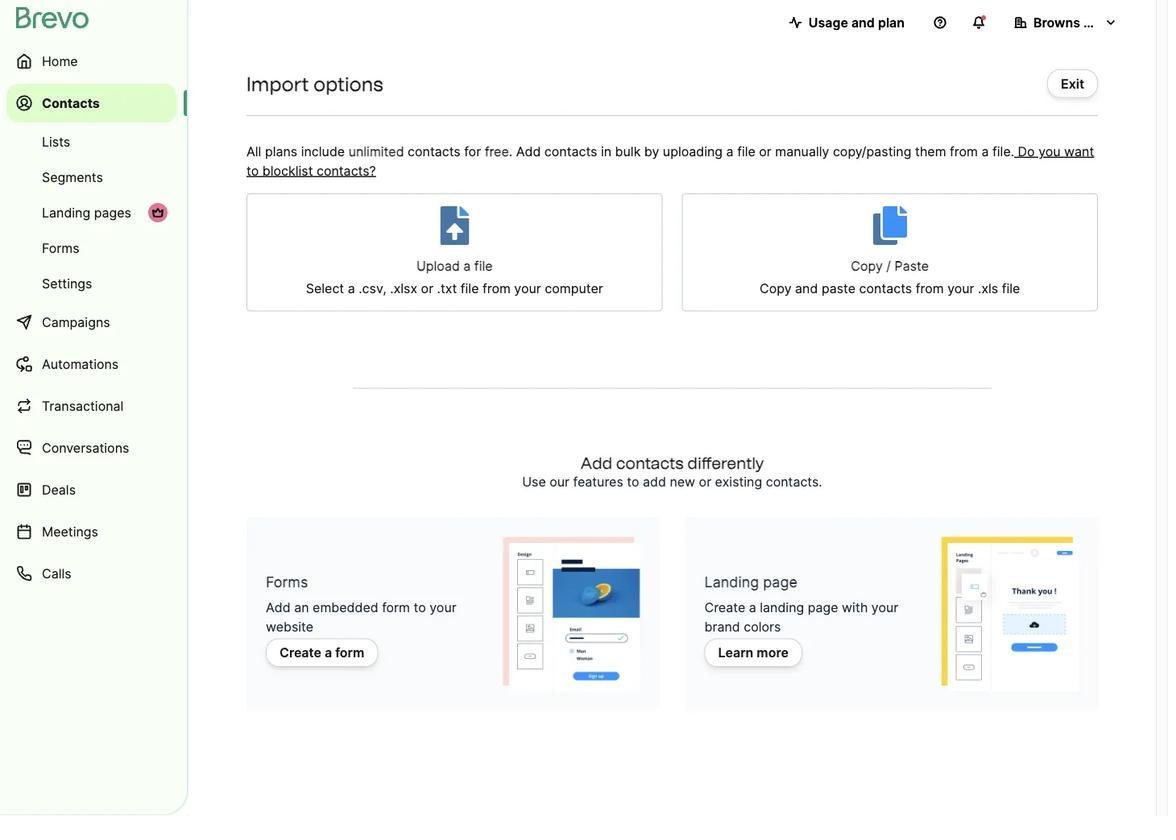 Task type: vqa. For each thing, say whether or not it's contained in the screenshot.
rightmost AND
yes



Task type: locate. For each thing, give the bounding box(es) containing it.
free
[[485, 143, 509, 159]]

0 horizontal spatial add
[[266, 600, 291, 615]]

exit
[[1061, 76, 1084, 91]]

file inside copy / paste copy and paste contacts from your .xls file
[[1002, 281, 1020, 296]]

2 horizontal spatial or
[[759, 143, 772, 159]]

file right .xls
[[1002, 281, 1020, 296]]

add
[[516, 143, 541, 159], [580, 453, 612, 472], [266, 600, 291, 615]]

copy/pasting
[[833, 143, 911, 159]]

form down add an embedded form to your website at bottom
[[335, 645, 364, 661]]

lists link
[[6, 126, 177, 158]]

1 vertical spatial to
[[627, 474, 639, 490]]

file
[[737, 143, 756, 159], [474, 258, 493, 274], [461, 281, 479, 296], [1002, 281, 1020, 296]]

1 horizontal spatial or
[[699, 474, 711, 490]]

from inside upload a file select a .csv, .xlsx or .txt file from your computer
[[483, 281, 511, 296]]

0 vertical spatial to
[[247, 163, 259, 178]]

file right upload
[[474, 258, 493, 274]]

enterprise
[[1083, 15, 1148, 30]]

2 vertical spatial add
[[266, 600, 291, 615]]

add right .
[[516, 143, 541, 159]]

segments
[[42, 169, 103, 185]]

to
[[247, 163, 259, 178], [627, 474, 639, 490], [414, 600, 426, 615]]

from down paste
[[916, 281, 944, 296]]

with
[[842, 600, 868, 615]]

1 vertical spatial page
[[808, 600, 838, 615]]

0 vertical spatial forms
[[42, 240, 79, 256]]

upload
[[416, 258, 460, 274]]

your inside upload a file select a .csv, .xlsx or .txt file from your computer
[[514, 281, 541, 296]]

page up landing on the right of the page
[[763, 573, 797, 591]]

contacts?
[[317, 163, 376, 178]]

and left plan
[[851, 15, 875, 30]]

0 horizontal spatial landing
[[42, 205, 90, 220]]

create
[[705, 600, 745, 615], [280, 645, 321, 661]]

campaigns
[[42, 314, 110, 330]]

2 horizontal spatial to
[[627, 474, 639, 490]]

page left with
[[808, 600, 838, 615]]

more
[[757, 645, 789, 661]]

manually
[[775, 143, 829, 159]]

1 vertical spatial create
[[280, 645, 321, 661]]

and inside copy / paste copy and paste contacts from your .xls file
[[795, 281, 818, 296]]

browns enterprise button
[[1001, 6, 1148, 39]]

add contacts differently use our features to add new or existing contacts.
[[522, 453, 822, 490]]

0 horizontal spatial or
[[421, 281, 433, 296]]

1 horizontal spatial and
[[851, 15, 875, 30]]

existing
[[715, 474, 762, 490]]

to inside add an embedded form to your website
[[414, 600, 426, 615]]

them
[[915, 143, 946, 159]]

landing down segments
[[42, 205, 90, 220]]

0 horizontal spatial from
[[483, 281, 511, 296]]

0 horizontal spatial forms
[[42, 240, 79, 256]]

page inside create a landing page with your brand colors
[[808, 600, 838, 615]]

transactional link
[[6, 387, 177, 425]]

deals link
[[6, 470, 177, 509]]

1 horizontal spatial form
[[382, 600, 410, 615]]

add up the website
[[266, 600, 291, 615]]

.csv,
[[359, 281, 387, 296]]

contacts inside "add contacts differently use our features to add new or existing contacts."
[[616, 453, 684, 472]]

you
[[1039, 143, 1061, 159]]

2 vertical spatial to
[[414, 600, 426, 615]]

select
[[306, 281, 344, 296]]

.txt
[[437, 281, 457, 296]]

1 horizontal spatial page
[[808, 600, 838, 615]]

contacts left in
[[544, 143, 597, 159]]

0 vertical spatial and
[[851, 15, 875, 30]]

forms up "an"
[[266, 573, 308, 591]]

to left add
[[627, 474, 639, 490]]

1 vertical spatial add
[[580, 453, 612, 472]]

1 horizontal spatial landing
[[705, 573, 759, 591]]

in
[[601, 143, 612, 159]]

0 horizontal spatial page
[[763, 573, 797, 591]]

by
[[644, 143, 659, 159]]

copy left paste
[[760, 281, 792, 296]]

1 vertical spatial copy
[[760, 281, 792, 296]]

page
[[763, 573, 797, 591], [808, 600, 838, 615]]

1 horizontal spatial create
[[705, 600, 745, 615]]

a left '.csv,'
[[348, 281, 355, 296]]

0 vertical spatial form
[[382, 600, 410, 615]]

lists
[[42, 134, 70, 149]]

or right new
[[699, 474, 711, 490]]

2 horizontal spatial add
[[580, 453, 612, 472]]

landing up brand
[[705, 573, 759, 591]]

1 vertical spatial or
[[421, 281, 433, 296]]

copy left /
[[851, 258, 883, 274]]

0 vertical spatial create
[[705, 600, 745, 615]]

a up colors
[[749, 600, 756, 615]]

from right them
[[950, 143, 978, 159]]

0 vertical spatial or
[[759, 143, 772, 159]]

landing pages
[[42, 205, 131, 220]]

0 horizontal spatial create
[[280, 645, 321, 661]]

1 horizontal spatial to
[[414, 600, 426, 615]]

from right '.txt'
[[483, 281, 511, 296]]

create down the website
[[280, 645, 321, 661]]

1 vertical spatial landing
[[705, 573, 759, 591]]

your
[[514, 281, 541, 296], [948, 281, 974, 296], [430, 600, 456, 615], [872, 600, 898, 615]]

calls
[[42, 566, 71, 581]]

0 horizontal spatial form
[[335, 645, 364, 661]]

deals
[[42, 482, 76, 497]]

website
[[266, 619, 314, 635]]

or
[[759, 143, 772, 159], [421, 281, 433, 296], [699, 474, 711, 490]]

contacts up add
[[616, 453, 684, 472]]

create inside create a landing page with your brand colors
[[705, 600, 745, 615]]

pages
[[94, 205, 131, 220]]

create a form link
[[266, 638, 378, 667]]

add up features
[[580, 453, 612, 472]]

0 horizontal spatial copy
[[760, 281, 792, 296]]

0 vertical spatial copy
[[851, 258, 883, 274]]

or left manually
[[759, 143, 772, 159]]

embedded
[[313, 600, 378, 615]]

to right embedded
[[414, 600, 426, 615]]

forms up settings
[[42, 240, 79, 256]]

.xlsx
[[390, 281, 417, 296]]

0 vertical spatial page
[[763, 573, 797, 591]]

2 horizontal spatial from
[[950, 143, 978, 159]]

import options
[[247, 72, 383, 95]]

exit link
[[1047, 69, 1098, 98]]

1 vertical spatial form
[[335, 645, 364, 661]]

unlimited
[[349, 143, 404, 159]]

conversations
[[42, 440, 129, 456]]

and left paste
[[795, 281, 818, 296]]

landing
[[42, 205, 90, 220], [705, 573, 759, 591]]

contacts down /
[[859, 281, 912, 296]]

all plans include unlimited contacts for free . add contacts in bulk by uploading a file or manually copy/pasting them from a file.
[[247, 143, 1014, 159]]

1 vertical spatial forms
[[266, 573, 308, 591]]

0 vertical spatial landing
[[42, 205, 90, 220]]

to down all
[[247, 163, 259, 178]]

create up brand
[[705, 600, 745, 615]]

0 horizontal spatial to
[[247, 163, 259, 178]]

conversations link
[[6, 429, 177, 467]]

0 horizontal spatial and
[[795, 281, 818, 296]]

and
[[851, 15, 875, 30], [795, 281, 818, 296]]

0 vertical spatial add
[[516, 143, 541, 159]]

to inside do you want to blocklist contacts?
[[247, 163, 259, 178]]

form
[[382, 600, 410, 615], [335, 645, 364, 661]]

calls link
[[6, 554, 177, 593]]

contacts inside copy / paste copy and paste contacts from your .xls file
[[859, 281, 912, 296]]

1 vertical spatial and
[[795, 281, 818, 296]]

1 horizontal spatial from
[[916, 281, 944, 296]]

form right embedded
[[382, 600, 410, 615]]

landing for landing pages
[[42, 205, 90, 220]]

or left '.txt'
[[421, 281, 433, 296]]

2 vertical spatial or
[[699, 474, 711, 490]]

add inside "add contacts differently use our features to add new or existing contacts."
[[580, 453, 612, 472]]

learn more
[[718, 645, 789, 661]]

home
[[42, 53, 78, 69]]

from
[[950, 143, 978, 159], [483, 281, 511, 296], [916, 281, 944, 296]]

contacts
[[408, 143, 461, 159], [544, 143, 597, 159], [859, 281, 912, 296], [616, 453, 684, 472]]

add inside add an embedded form to your website
[[266, 600, 291, 615]]

1 horizontal spatial copy
[[851, 258, 883, 274]]



Task type: describe. For each thing, give the bounding box(es) containing it.
paste
[[822, 281, 856, 296]]

from inside copy / paste copy and paste contacts from your .xls file
[[916, 281, 944, 296]]

and inside usage and plan button
[[851, 15, 875, 30]]

contacts.
[[766, 474, 822, 490]]

brand
[[705, 619, 740, 635]]

add
[[643, 474, 666, 490]]

options
[[313, 72, 383, 95]]

paste
[[895, 258, 929, 274]]

browns enterprise
[[1034, 15, 1148, 30]]

.
[[509, 143, 512, 159]]

include
[[301, 143, 345, 159]]

campaigns link
[[6, 303, 177, 342]]

bulk
[[615, 143, 641, 159]]

our
[[550, 474, 570, 490]]

landing pages link
[[6, 197, 177, 229]]

landing
[[760, 600, 804, 615]]

create for create a form
[[280, 645, 321, 661]]

add for differently
[[580, 453, 612, 472]]

1 horizontal spatial forms
[[266, 573, 308, 591]]

file right '.txt'
[[461, 281, 479, 296]]

your inside create a landing page with your brand colors
[[872, 600, 898, 615]]

features
[[573, 474, 623, 490]]

usage
[[809, 15, 848, 30]]

browns
[[1034, 15, 1080, 30]]

a down embedded
[[325, 645, 332, 661]]

do
[[1018, 143, 1035, 159]]

for
[[464, 143, 481, 159]]

.xls
[[978, 281, 998, 296]]

automations
[[42, 356, 119, 372]]

plans
[[265, 143, 297, 159]]

new
[[670, 474, 695, 490]]

uploading
[[663, 143, 723, 159]]

all
[[247, 143, 261, 159]]

a right upload
[[463, 258, 471, 274]]

home link
[[6, 42, 177, 81]]

use
[[522, 474, 546, 490]]

landing for landing page
[[705, 573, 759, 591]]

add an embedded form to your website
[[266, 600, 456, 635]]

segments link
[[6, 161, 177, 193]]

learn more link
[[705, 638, 802, 667]]

meetings link
[[6, 512, 177, 551]]

contacts
[[42, 95, 100, 111]]

landing page
[[705, 573, 797, 591]]

upload a file select a .csv, .xlsx or .txt file from your computer
[[306, 258, 603, 296]]

colors
[[744, 619, 781, 635]]

usage and plan button
[[776, 6, 918, 39]]

to inside "add contacts differently use our features to add new or existing contacts."
[[627, 474, 639, 490]]

your inside add an embedded form to your website
[[430, 600, 456, 615]]

or inside upload a file select a .csv, .xlsx or .txt file from your computer
[[421, 281, 433, 296]]

computer
[[545, 281, 603, 296]]

contacts link
[[6, 84, 177, 122]]

create a landing page with your brand colors
[[705, 600, 898, 635]]

an
[[294, 600, 309, 615]]

plan
[[878, 15, 905, 30]]

differently
[[687, 453, 764, 472]]

contacts left for
[[408, 143, 461, 159]]

or inside "add contacts differently use our features to add new or existing contacts."
[[699, 474, 711, 490]]

learn
[[718, 645, 754, 661]]

settings
[[42, 276, 92, 291]]

automations link
[[6, 345, 177, 383]]

create a form
[[280, 645, 364, 661]]

/
[[886, 258, 891, 274]]

settings link
[[6, 267, 177, 300]]

meetings
[[42, 524, 98, 539]]

a left file.
[[982, 143, 989, 159]]

your inside copy / paste copy and paste contacts from your .xls file
[[948, 281, 974, 296]]

left___rvooi image
[[151, 206, 164, 219]]

create for create a landing page with your brand colors
[[705, 600, 745, 615]]

do you want to blocklist contacts?
[[247, 143, 1094, 178]]

import
[[247, 72, 309, 95]]

a inside create a landing page with your brand colors
[[749, 600, 756, 615]]

transactional
[[42, 398, 124, 414]]

copy / paste copy and paste contacts from your .xls file
[[760, 258, 1020, 296]]

forms link
[[6, 232, 177, 264]]

add for embedded
[[266, 600, 291, 615]]

want
[[1064, 143, 1094, 159]]

file.
[[993, 143, 1014, 159]]

file right uploading at the top of the page
[[737, 143, 756, 159]]

blocklist
[[262, 163, 313, 178]]

a right uploading at the top of the page
[[726, 143, 734, 159]]

usage and plan
[[809, 15, 905, 30]]

form inside add an embedded form to your website
[[382, 600, 410, 615]]

1 horizontal spatial add
[[516, 143, 541, 159]]



